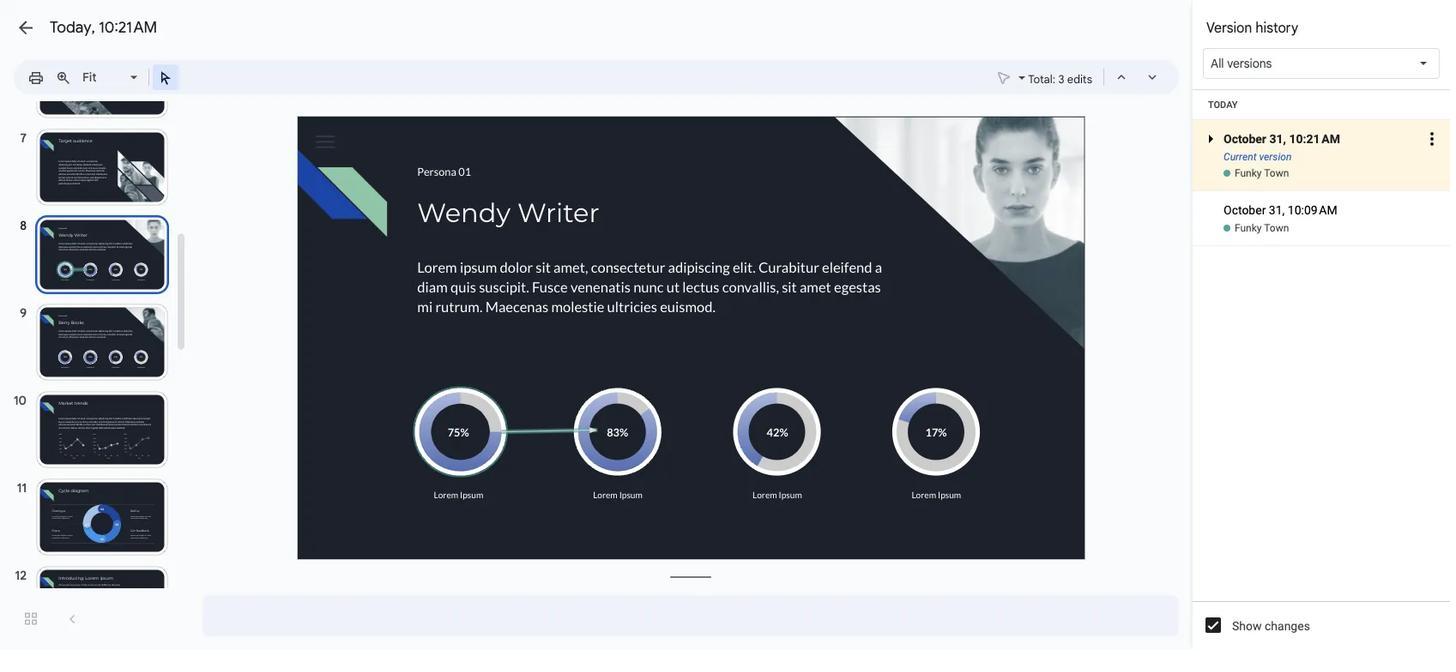 Task type: vqa. For each thing, say whether or not it's contained in the screenshot.
1st Town from the top of the Version history section
yes



Task type: describe. For each thing, give the bounding box(es) containing it.
version history
[[1207, 19, 1299, 36]]

1 funky town from the top
[[1235, 167, 1290, 179]]

history
[[1256, 19, 1299, 36]]

today heading
[[1193, 90, 1451, 120]]

expand detailed versions image
[[1201, 129, 1222, 191]]

3
[[1059, 72, 1065, 86]]

1 funky from the top
[[1235, 167, 1262, 179]]

2 town from the top
[[1265, 222, 1290, 234]]

total: 3 edits heading
[[1029, 69, 1093, 89]]

current version cell
[[1193, 108, 1451, 191]]

show changes
[[1233, 619, 1311, 634]]

all
[[1211, 56, 1225, 71]]

version history section
[[1193, 0, 1451, 651]]

more actions image
[[1423, 108, 1443, 170]]

show
[[1233, 619, 1262, 634]]

today
[[1209, 99, 1238, 110]]

all versions
[[1211, 56, 1273, 71]]

total: 3 edits
[[1029, 72, 1093, 86]]

menu bar banner
[[0, 0, 1451, 102]]

today,
[[50, 18, 95, 37]]

Zoom field
[[77, 65, 145, 90]]



Task type: locate. For each thing, give the bounding box(es) containing it.
version
[[1260, 151, 1292, 163]]

current
[[1224, 151, 1257, 163]]

row group containing current version
[[1193, 90, 1451, 246]]

total:
[[1029, 72, 1056, 86]]

funky town
[[1235, 167, 1290, 179], [1235, 222, 1290, 234]]

2 funky town from the top
[[1235, 222, 1290, 234]]

0 vertical spatial town
[[1265, 167, 1290, 179]]

Show changes checkbox
[[1206, 618, 1222, 634]]

today, 10:21 am application
[[0, 0, 1451, 651]]

current version
[[1224, 151, 1292, 163]]

1 vertical spatial town
[[1265, 222, 1290, 234]]

Zoom text field
[[80, 65, 128, 89]]

1 vertical spatial funky
[[1235, 222, 1262, 234]]

funky
[[1235, 167, 1262, 179], [1235, 222, 1262, 234]]

town
[[1265, 167, 1290, 179], [1265, 222, 1290, 234]]

row group inside the 'today, 10:21 am' application
[[1193, 90, 1451, 246]]

row group
[[1193, 90, 1451, 246]]

changes
[[1265, 619, 1311, 634]]

cell
[[1193, 191, 1451, 221]]

today, 10:21 am
[[50, 18, 157, 37]]

1 town from the top
[[1265, 167, 1290, 179]]

main toolbar
[[21, 64, 179, 90]]

0 vertical spatial funky
[[1235, 167, 1262, 179]]

mode and view toolbar
[[991, 60, 1169, 94]]

10:21 am
[[99, 18, 157, 37]]

navigation
[[0, 0, 209, 651]]

edits
[[1068, 72, 1093, 86]]

live pointer settings image
[[1015, 66, 1026, 72]]

2 funky from the top
[[1235, 222, 1262, 234]]

0 vertical spatial funky town
[[1235, 167, 1290, 179]]

Name this version text field
[[1222, 128, 1420, 150]]

version
[[1207, 19, 1253, 36]]

1 vertical spatial funky town
[[1235, 222, 1290, 234]]

versions
[[1228, 56, 1273, 71]]

all versions option
[[1211, 55, 1273, 72]]



